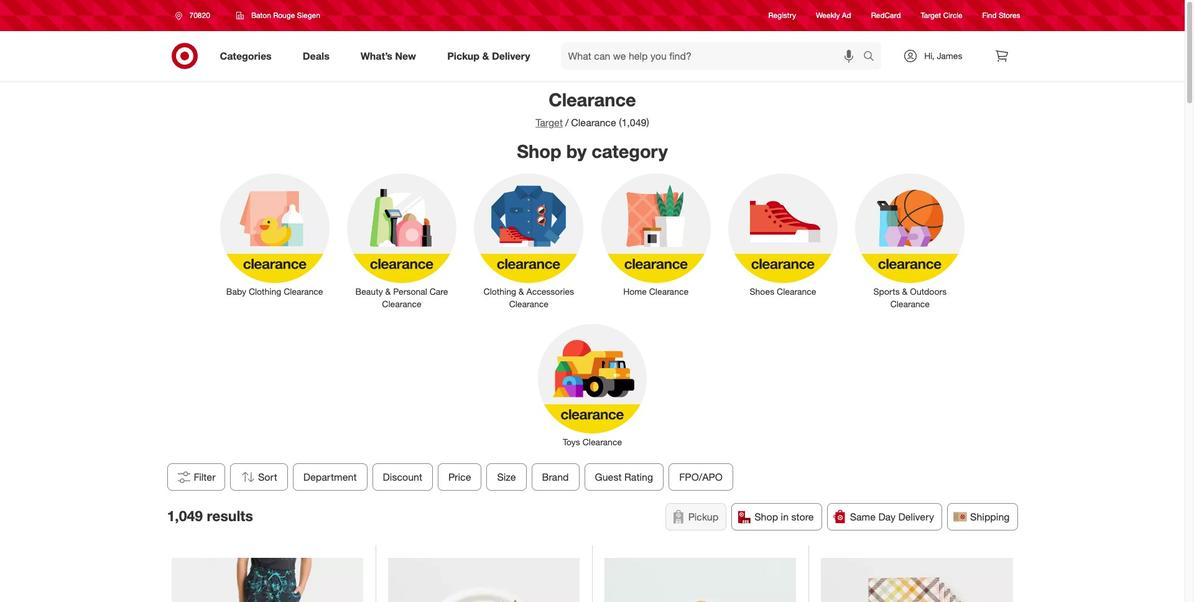 Task type: describe. For each thing, give the bounding box(es) containing it.
what's
[[361, 50, 393, 62]]

by
[[567, 140, 587, 162]]

new
[[395, 50, 416, 62]]

rating
[[625, 471, 653, 484]]

target inside clearance target / clearance (1,049)
[[536, 116, 563, 129]]

sort
[[258, 471, 277, 484]]

beauty & personal care clearance link
[[338, 171, 466, 311]]

shop by category
[[517, 140, 668, 162]]

clearance inside beauty & personal care clearance
[[382, 299, 422, 309]]

& for sports
[[903, 286, 908, 297]]

clearance target / clearance (1,049)
[[536, 88, 650, 129]]

& for pickup
[[483, 50, 489, 62]]

beauty
[[356, 286, 383, 297]]

department
[[303, 471, 357, 484]]

target circle link
[[921, 10, 963, 21]]

pickup & delivery
[[448, 50, 531, 62]]

weekly
[[817, 11, 840, 20]]

home
[[624, 286, 647, 297]]

guest
[[595, 471, 622, 484]]

sports
[[874, 286, 900, 297]]

store
[[792, 511, 814, 524]]

home clearance link
[[593, 171, 720, 298]]

0 vertical spatial target
[[921, 11, 942, 20]]

guest rating button
[[585, 464, 664, 491]]

home clearance
[[624, 286, 689, 297]]

/
[[566, 116, 569, 129]]

price
[[448, 471, 471, 484]]

What can we help you find? suggestions appear below search field
[[561, 42, 867, 70]]

shoes clearance link
[[720, 171, 847, 298]]

baby clothing clearance link
[[211, 171, 338, 298]]

personal
[[394, 286, 427, 297]]

toys
[[563, 437, 581, 448]]

brand
[[542, 471, 569, 484]]

(1,049)
[[619, 116, 650, 129]]

1,049
[[167, 507, 203, 525]]

siegen
[[297, 11, 320, 20]]

70820
[[190, 11, 210, 20]]

delivery for same day delivery
[[899, 511, 935, 524]]

find stores
[[983, 11, 1021, 20]]

pickup for pickup & delivery
[[448, 50, 480, 62]]

weekly ad link
[[817, 10, 852, 21]]

accessories
[[527, 286, 574, 297]]

stores
[[1000, 11, 1021, 20]]

filter button
[[167, 464, 225, 491]]

shop for shop in store
[[755, 511, 779, 524]]

fpo/apo button
[[669, 464, 734, 491]]

pickup for pickup
[[689, 511, 719, 524]]

shop in store button
[[732, 504, 823, 531]]

categories
[[220, 50, 272, 62]]

delivery for pickup & delivery
[[492, 50, 531, 62]]

shoes
[[750, 286, 775, 297]]

filter
[[194, 471, 216, 484]]

toys clearance link
[[529, 322, 656, 449]]

department button
[[293, 464, 367, 491]]

sports & outdoors clearance link
[[847, 171, 974, 311]]

shipping button
[[948, 504, 1019, 531]]

size
[[497, 471, 516, 484]]

beauty & personal care clearance
[[356, 286, 448, 309]]

registry
[[769, 11, 797, 20]]

find stores link
[[983, 10, 1021, 21]]

discount button
[[372, 464, 433, 491]]

search
[[858, 51, 888, 63]]

guest rating
[[595, 471, 653, 484]]

sort button
[[230, 464, 288, 491]]

what's new link
[[350, 42, 432, 70]]

1 clothing from the left
[[249, 286, 281, 297]]



Task type: locate. For each thing, give the bounding box(es) containing it.
circle
[[944, 11, 963, 20]]

0 vertical spatial shop
[[517, 140, 562, 162]]

results
[[207, 507, 253, 525]]

1 vertical spatial pickup
[[689, 511, 719, 524]]

size button
[[487, 464, 527, 491]]

clothing inside the clothing & accessories clearance
[[484, 286, 517, 297]]

redcard
[[872, 11, 902, 20]]

1 horizontal spatial target
[[921, 11, 942, 20]]

thanksgiving felt turkey - spritz™ image
[[605, 558, 797, 602], [605, 558, 797, 602]]

pickup inside button
[[689, 511, 719, 524]]

pickup button
[[666, 504, 727, 531]]

0 vertical spatial pickup
[[448, 50, 480, 62]]

pickup
[[448, 50, 480, 62], [689, 511, 719, 524]]

baby clothing clearance
[[226, 286, 323, 297]]

same day delivery button
[[828, 504, 943, 531]]

outdoors
[[911, 286, 947, 297]]

james
[[938, 50, 963, 61]]

& inside beauty & personal care clearance
[[386, 286, 391, 297]]

target link
[[536, 116, 563, 129]]

& for clothing
[[519, 286, 524, 297]]

70820 button
[[167, 4, 223, 27]]

shoes clearance
[[750, 286, 817, 297]]

1 vertical spatial delivery
[[899, 511, 935, 524]]

pickup & delivery link
[[437, 42, 546, 70]]

care
[[430, 286, 448, 297]]

0 vertical spatial delivery
[[492, 50, 531, 62]]

& inside the clothing & accessories clearance
[[519, 286, 524, 297]]

20ct thanksgiving plaid guest towel - spritz™ image
[[822, 558, 1014, 602], [822, 558, 1014, 602]]

what's new
[[361, 50, 416, 62]]

shop left in
[[755, 511, 779, 524]]

& for beauty
[[386, 286, 391, 297]]

toys clearance
[[563, 437, 622, 448]]

clearance inside the clothing & accessories clearance
[[509, 299, 549, 309]]

target
[[921, 11, 942, 20], [536, 116, 563, 129]]

20ct thanksgiving plaid snack plate - spritz™ image
[[388, 558, 580, 602], [388, 558, 580, 602]]

find
[[983, 11, 997, 20]]

categories link
[[209, 42, 287, 70]]

shop down target link
[[517, 140, 562, 162]]

1 horizontal spatial pickup
[[689, 511, 719, 524]]

clothing left accessories on the left top
[[484, 286, 517, 297]]

delivery inside button
[[899, 511, 935, 524]]

redcard link
[[872, 10, 902, 21]]

clearance
[[549, 88, 637, 111], [571, 116, 617, 129], [284, 286, 323, 297], [650, 286, 689, 297], [777, 286, 817, 297], [382, 299, 422, 309], [509, 299, 549, 309], [891, 299, 930, 309], [583, 437, 622, 448]]

1 vertical spatial shop
[[755, 511, 779, 524]]

0 horizontal spatial clothing
[[249, 286, 281, 297]]

shop inside button
[[755, 511, 779, 524]]

category
[[592, 140, 668, 162]]

same day delivery
[[851, 511, 935, 524]]

0 horizontal spatial shop
[[517, 140, 562, 162]]

in
[[781, 511, 789, 524]]

& inside the sports & outdoors clearance
[[903, 286, 908, 297]]

&
[[483, 50, 489, 62], [386, 286, 391, 297], [519, 286, 524, 297], [903, 286, 908, 297]]

fpo/apo
[[679, 471, 723, 484]]

2 clothing from the left
[[484, 286, 517, 297]]

clothing right "baby"
[[249, 286, 281, 297]]

rouge
[[273, 11, 295, 20]]

registry link
[[769, 10, 797, 21]]

deals
[[303, 50, 330, 62]]

& inside pickup & delivery link
[[483, 50, 489, 62]]

baton rouge siegen
[[251, 11, 320, 20]]

brand button
[[532, 464, 580, 491]]

baby
[[226, 286, 246, 297]]

1 horizontal spatial delivery
[[899, 511, 935, 524]]

1,049 results
[[167, 507, 253, 525]]

shop for shop by category
[[517, 140, 562, 162]]

weekly ad
[[817, 11, 852, 20]]

day
[[879, 511, 896, 524]]

shipping
[[971, 511, 1010, 524]]

hi, james
[[925, 50, 963, 61]]

deals link
[[292, 42, 345, 70]]

search button
[[858, 42, 888, 72]]

same
[[851, 511, 876, 524]]

baton rouge siegen button
[[228, 4, 329, 27]]

price button
[[438, 464, 482, 491]]

target left circle
[[921, 11, 942, 20]]

sports & outdoors clearance
[[874, 286, 947, 309]]

target left the / on the top
[[536, 116, 563, 129]]

1 vertical spatial target
[[536, 116, 563, 129]]

0 horizontal spatial target
[[536, 116, 563, 129]]

clothing & accessories clearance link
[[466, 171, 593, 311]]

clearance inside the sports & outdoors clearance
[[891, 299, 930, 309]]

shop in store
[[755, 511, 814, 524]]

target circle
[[921, 11, 963, 20]]

0 horizontal spatial delivery
[[492, 50, 531, 62]]

0 horizontal spatial pickup
[[448, 50, 480, 62]]

1 horizontal spatial clothing
[[484, 286, 517, 297]]

hi,
[[925, 50, 935, 61]]

baton
[[251, 11, 271, 20]]

clothing & accessories clearance
[[484, 286, 574, 309]]

pickup right new at the top left of the page
[[448, 50, 480, 62]]

1 horizontal spatial shop
[[755, 511, 779, 524]]

ad
[[843, 11, 852, 20]]

boys' hybrid shorts - all in motion™ image
[[172, 558, 363, 602], [172, 558, 363, 602]]

clothing
[[249, 286, 281, 297], [484, 286, 517, 297]]

pickup down fpo/apo button
[[689, 511, 719, 524]]

discount
[[383, 471, 422, 484]]



Task type: vqa. For each thing, say whether or not it's contained in the screenshot.
the Target Circle link
yes



